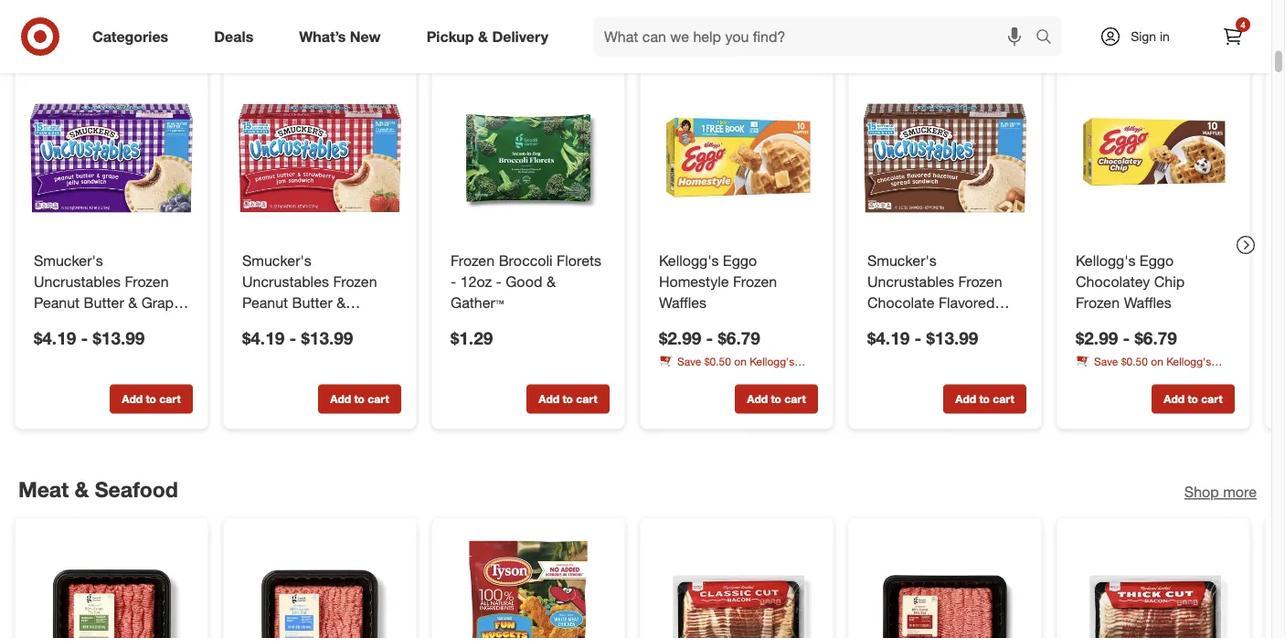 Task type: vqa. For each thing, say whether or not it's contained in the screenshot.
Grady
no



Task type: describe. For each thing, give the bounding box(es) containing it.
kellogg's for kellogg's eggo homestyle frozen waffles
[[659, 252, 719, 270]]

12oz
[[461, 273, 492, 290]]

eggo for frozen
[[723, 252, 757, 270]]

delivery
[[492, 27, 549, 45]]

search
[[1028, 29, 1072, 47]]

peanut for smucker's uncrustables frozen peanut butter & grape jelly sandwich $4.19 - $13.99
[[34, 294, 80, 311]]

sign in link
[[1085, 16, 1199, 57]]

frozen broccoli florets - 12oz - good & gather™ link
[[451, 250, 606, 313]]

4 link
[[1214, 16, 1254, 57]]

$13.99 for smucker's uncrustables frozen peanut butter & strawberry jam sandwich
[[301, 328, 353, 349]]

& inside frozen broccoli florets - 12oz - good & gather™
[[547, 273, 556, 290]]

strawberry
[[242, 314, 314, 332]]

kellogg's eggo homestyle frozen waffles link
[[659, 250, 815, 313]]

seafood
[[95, 477, 178, 502]]

kellogg's eggo chocolatey chip frozen waffles
[[1076, 252, 1185, 311]]

uncrustables for smucker's uncrustables frozen peanut butter & strawberry jam sandwich
[[242, 273, 329, 290]]

sandwich for smucker's uncrustables frozen peanut butter & strawberry jam sandwich
[[242, 335, 307, 353]]

add for smucker's uncrustables frozen chocolate flavored hazelnut spread sandwich
[[956, 392, 977, 406]]

$6.79 for kellogg's eggo homestyle frozen waffles
[[718, 328, 761, 349]]

sandwich inside smucker's uncrustables frozen chocolate flavored hazelnut spread sandwich
[[868, 335, 932, 353]]

cart for smucker's uncrustables frozen peanut butter & strawberry jam sandwich
[[368, 392, 389, 406]]

add to cart for frozen broccoli florets - 12oz - good & gather™
[[539, 392, 598, 406]]

categories
[[92, 27, 168, 45]]

jelly
[[34, 314, 63, 332]]

frozen inside kellogg's eggo chocolatey chip frozen waffles
[[1076, 294, 1120, 311]]

cart for smucker's uncrustables frozen peanut butter & grape jelly sandwich
[[159, 392, 181, 406]]

to for smucker's uncrustables frozen chocolate flavored hazelnut spread sandwich
[[980, 392, 990, 406]]

frozen inside smucker's uncrustables frozen peanut butter & strawberry jam sandwich
[[333, 273, 377, 290]]

butter for smucker's uncrustables frozen peanut butter & strawberry jam sandwich
[[292, 294, 333, 311]]

$2.99 - $6.79 for waffles
[[659, 328, 761, 349]]

chocolatey
[[1076, 273, 1151, 290]]

waffles inside kellogg's eggo homestyle frozen waffles
[[659, 294, 707, 311]]

to for smucker's uncrustables frozen peanut butter & strawberry jam sandwich
[[354, 392, 365, 406]]

cart for smucker's uncrustables frozen chocolate flavored hazelnut spread sandwich
[[993, 392, 1015, 406]]

& right pickup
[[478, 27, 488, 45]]

$4.19 inside smucker's uncrustables frozen peanut butter & grape jelly sandwich $4.19 - $13.99
[[34, 328, 76, 349]]

$2.99 for waffles
[[659, 328, 702, 349]]

deals
[[214, 27, 254, 45]]

pickup & delivery link
[[411, 16, 572, 57]]

shop more for frozen foods
[[1185, 27, 1257, 45]]

peanut for smucker's uncrustables frozen peanut butter & strawberry jam sandwich
[[242, 294, 288, 311]]

new
[[350, 27, 381, 45]]

hazelnut
[[868, 314, 926, 332]]

deals link
[[199, 16, 276, 57]]

add to cart for kellogg's eggo homestyle frozen waffles
[[747, 392, 806, 406]]

& inside smucker's uncrustables frozen peanut butter & strawberry jam sandwich
[[337, 294, 346, 311]]

add for kellogg's eggo homestyle frozen waffles
[[747, 392, 768, 406]]

frozen inside frozen broccoli florets - 12oz - good & gather™
[[451, 252, 495, 270]]

- left jam
[[289, 328, 297, 349]]

chocolate
[[868, 294, 935, 311]]

$4.19 - $13.99 for strawberry
[[242, 328, 353, 349]]

add to cart for smucker's uncrustables frozen peanut butter & grape jelly sandwich
[[122, 392, 181, 406]]

kellogg's eggo chocolatey chip frozen waffles link
[[1076, 250, 1232, 313]]

homestyle
[[659, 273, 729, 290]]

shop for frozen foods
[[1185, 27, 1220, 45]]

- down kellogg's eggo chocolatey chip frozen waffles
[[1124, 328, 1131, 349]]

add to cart for smucker's uncrustables frozen chocolate flavored hazelnut spread sandwich
[[956, 392, 1015, 406]]

jam
[[318, 314, 346, 332]]

add to cart button for kellogg's eggo homestyle frozen waffles
[[735, 384, 818, 414]]

pickup & delivery
[[427, 27, 549, 45]]

add to cart button for smucker's uncrustables frozen peanut butter & strawberry jam sandwich
[[318, 384, 401, 414]]

$4.19 - $13.99 for spread
[[868, 328, 979, 349]]

$6.79 for kellogg's eggo chocolatey chip frozen waffles
[[1135, 328, 1178, 349]]

waffles inside kellogg's eggo chocolatey chip frozen waffles
[[1125, 294, 1172, 311]]

gather™
[[451, 294, 504, 311]]

smucker's uncrustables frozen peanut butter & strawberry jam sandwich
[[242, 252, 377, 353]]

add for smucker's uncrustables frozen peanut butter & grape jelly sandwich
[[122, 392, 143, 406]]

cart for frozen broccoli florets - 12oz - good & gather™
[[576, 392, 598, 406]]

search button
[[1028, 16, 1072, 60]]

meat & seafood
[[18, 477, 178, 502]]

- down kellogg's eggo homestyle frozen waffles
[[706, 328, 714, 349]]

cart for kellogg's eggo chocolatey chip frozen waffles
[[1202, 392, 1223, 406]]

frozen left 'foods'
[[18, 20, 86, 46]]



Task type: locate. For each thing, give the bounding box(es) containing it.
uncrustables
[[34, 273, 121, 290], [242, 273, 329, 290], [868, 273, 955, 290]]

uncrustables inside smucker's uncrustables frozen peanut butter & strawberry jam sandwich
[[242, 273, 329, 290]]

eggo up chip
[[1140, 252, 1174, 270]]

$2.99 - $6.79
[[659, 328, 761, 349], [1076, 328, 1178, 349]]

1 peanut from the left
[[34, 294, 80, 311]]

6 add from the left
[[1164, 392, 1185, 406]]

add to cart button for smucker's uncrustables frozen chocolate flavored hazelnut spread sandwich
[[944, 384, 1027, 414]]

2 cart from the left
[[368, 392, 389, 406]]

kellogg's
[[659, 252, 719, 270], [1076, 252, 1136, 270]]

1 horizontal spatial $4.19 - $13.99
[[868, 328, 979, 349]]

2 $4.19 from the left
[[242, 328, 285, 349]]

smucker's uncrustables frozen peanut butter & grape jelly sandwich $4.19 - $13.99
[[34, 252, 182, 349]]

frozen inside kellogg's eggo homestyle frozen waffles
[[733, 273, 778, 290]]

smucker's up jelly
[[34, 252, 103, 270]]

broccoli
[[499, 252, 553, 270]]

1 shop from the top
[[1185, 27, 1220, 45]]

kellogg's for kellogg's eggo chocolatey chip frozen waffles
[[1076, 252, 1136, 270]]

- left the spread
[[915, 328, 922, 349]]

4 cart from the left
[[785, 392, 806, 406]]

eggo for chip
[[1140, 252, 1174, 270]]

2 more from the top
[[1224, 483, 1257, 501]]

2 horizontal spatial uncrustables
[[868, 273, 955, 290]]

0 horizontal spatial $6.79
[[718, 328, 761, 349]]

shop more for meat & seafood
[[1185, 483, 1257, 501]]

0 horizontal spatial smucker's
[[34, 252, 103, 270]]

3 to from the left
[[563, 392, 573, 406]]

florets
[[557, 252, 602, 270]]

smucker's uncrustables frozen peanut butter & grape jelly sandwich link
[[34, 250, 189, 332]]

add
[[122, 392, 143, 406], [330, 392, 351, 406], [539, 392, 560, 406], [747, 392, 768, 406], [956, 392, 977, 406], [1164, 392, 1185, 406]]

more
[[1224, 27, 1257, 45], [1224, 483, 1257, 501]]

1 more from the top
[[1224, 27, 1257, 45]]

add to cart for kellogg's eggo chocolatey chip frozen waffles
[[1164, 392, 1223, 406]]

frozen up grape
[[125, 273, 169, 290]]

1 $4.19 from the left
[[34, 328, 76, 349]]

1 smucker's from the left
[[34, 252, 103, 270]]

0 horizontal spatial kellogg's
[[659, 252, 719, 270]]

1 horizontal spatial waffles
[[1125, 294, 1172, 311]]

sandwich for smucker's uncrustables frozen peanut butter & grape jelly sandwich $4.19 - $13.99
[[67, 314, 132, 332]]

3 add to cart from the left
[[539, 392, 598, 406]]

1 butter from the left
[[84, 294, 124, 311]]

add to cart button for smucker's uncrustables frozen peanut butter & grape jelly sandwich
[[110, 384, 193, 414]]

2 add to cart button from the left
[[318, 384, 401, 414]]

smucker's uncrustables frozen peanut butter & grape jelly sandwich image
[[30, 77, 193, 239], [30, 77, 193, 239]]

sandwich
[[67, 314, 132, 332], [242, 335, 307, 353], [868, 335, 932, 353]]

0 horizontal spatial sandwich
[[67, 314, 132, 332]]

smucker's for smucker's uncrustables frozen peanut butter & grape jelly sandwich $4.19 - $13.99
[[34, 252, 103, 270]]

hardwood smoked bacon - 16oz - market pantry™ image
[[656, 533, 818, 638], [656, 533, 818, 638]]

peanut up jelly
[[34, 294, 80, 311]]

3 cart from the left
[[576, 392, 598, 406]]

$13.99
[[93, 328, 145, 349], [301, 328, 353, 349], [927, 328, 979, 349]]

$6.79 down kellogg's eggo homestyle frozen waffles link
[[718, 328, 761, 349]]

1 kellogg's from the left
[[659, 252, 719, 270]]

smucker's
[[34, 252, 103, 270], [242, 252, 312, 270], [868, 252, 937, 270]]

2 eggo from the left
[[1140, 252, 1174, 270]]

2 $6.79 from the left
[[1135, 328, 1178, 349]]

6 to from the left
[[1188, 392, 1199, 406]]

tyson all natural white meat fun nuggets - frozen - 29oz image
[[447, 533, 610, 638], [447, 533, 610, 638]]

$13.99 for smucker's uncrustables frozen chocolate flavored hazelnut spread sandwich
[[927, 328, 979, 349]]

0 horizontal spatial $4.19
[[34, 328, 76, 349]]

frozen inside smucker's uncrustables frozen chocolate flavored hazelnut spread sandwich
[[959, 273, 1003, 290]]

$1.29
[[451, 328, 493, 349]]

uncrustables inside smucker's uncrustables frozen peanut butter & grape jelly sandwich $4.19 - $13.99
[[34, 273, 121, 290]]

sandwich down the strawberry
[[242, 335, 307, 353]]

0 horizontal spatial waffles
[[659, 294, 707, 311]]

smucker's for smucker's uncrustables frozen peanut butter & strawberry jam sandwich
[[242, 252, 312, 270]]

more for frozen foods
[[1224, 27, 1257, 45]]

hardwood smoked thick cut bacon - 16oz - market pantry™ image
[[1073, 533, 1235, 638], [1073, 533, 1235, 638]]

1 horizontal spatial butter
[[292, 294, 333, 311]]

butter for smucker's uncrustables frozen peanut butter & grape jelly sandwich $4.19 - $13.99
[[84, 294, 124, 311]]

uncrustables inside smucker's uncrustables frozen chocolate flavored hazelnut spread sandwich
[[868, 273, 955, 290]]

2 horizontal spatial $13.99
[[927, 328, 979, 349]]

1 horizontal spatial $4.19
[[242, 328, 285, 349]]

6 add to cart button from the left
[[1152, 384, 1235, 414]]

peanut inside smucker's uncrustables frozen peanut butter & grape jelly sandwich $4.19 - $13.99
[[34, 294, 80, 311]]

2 horizontal spatial sandwich
[[868, 335, 932, 353]]

1 horizontal spatial smucker's
[[242, 252, 312, 270]]

meat
[[18, 477, 69, 502]]

4 add to cart from the left
[[747, 392, 806, 406]]

$2.99 for frozen
[[1076, 328, 1119, 349]]

butter up jam
[[292, 294, 333, 311]]

2 kellogg's from the left
[[1076, 252, 1136, 270]]

sandwich right jelly
[[67, 314, 132, 332]]

frozen foods
[[18, 20, 153, 46]]

all natural 80/20 ground beef - 1lb - good & gather™ image
[[239, 533, 401, 638], [239, 533, 401, 638]]

1 vertical spatial shop more
[[1185, 483, 1257, 501]]

0 vertical spatial shop more
[[1185, 27, 1257, 45]]

sandwich down hazelnut
[[868, 335, 932, 353]]

uncrustables up the "chocolate"
[[868, 273, 955, 290]]

-
[[451, 273, 457, 290], [496, 273, 502, 290], [81, 328, 88, 349], [289, 328, 297, 349], [706, 328, 714, 349], [915, 328, 922, 349], [1124, 328, 1131, 349]]

to for kellogg's eggo chocolatey chip frozen waffles
[[1188, 392, 1199, 406]]

2 $13.99 from the left
[[301, 328, 353, 349]]

eggo inside kellogg's eggo homestyle frozen waffles
[[723, 252, 757, 270]]

2 waffles from the left
[[1125, 294, 1172, 311]]

butter inside smucker's uncrustables frozen peanut butter & strawberry jam sandwich
[[292, 294, 333, 311]]

3 add from the left
[[539, 392, 560, 406]]

& right the meat on the left of page
[[75, 477, 89, 502]]

5 cart from the left
[[993, 392, 1015, 406]]

$6.79 down kellogg's eggo chocolatey chip frozen waffles link
[[1135, 328, 1178, 349]]

5 to from the left
[[980, 392, 990, 406]]

0 horizontal spatial $2.99
[[659, 328, 702, 349]]

1 $2.99 from the left
[[659, 328, 702, 349]]

1 $13.99 from the left
[[93, 328, 145, 349]]

peanut inside smucker's uncrustables frozen peanut butter & strawberry jam sandwich
[[242, 294, 288, 311]]

2 smucker's from the left
[[242, 252, 312, 270]]

0 horizontal spatial peanut
[[34, 294, 80, 311]]

smucker's up the strawberry
[[242, 252, 312, 270]]

sign
[[1131, 28, 1157, 44]]

1 to from the left
[[146, 392, 156, 406]]

5 add to cart button from the left
[[944, 384, 1027, 414]]

peanut up the strawberry
[[242, 294, 288, 311]]

cart
[[159, 392, 181, 406], [368, 392, 389, 406], [576, 392, 598, 406], [785, 392, 806, 406], [993, 392, 1015, 406], [1202, 392, 1223, 406]]

eggo inside kellogg's eggo chocolatey chip frozen waffles
[[1140, 252, 1174, 270]]

5 add to cart from the left
[[956, 392, 1015, 406]]

1 add from the left
[[122, 392, 143, 406]]

shop more
[[1185, 27, 1257, 45], [1185, 483, 1257, 501]]

$6.79
[[718, 328, 761, 349], [1135, 328, 1178, 349]]

frozen right homestyle
[[733, 273, 778, 290]]

2 shop more button from the top
[[1185, 482, 1257, 503]]

4
[[1241, 19, 1246, 30]]

smucker's for smucker's uncrustables frozen chocolate flavored hazelnut spread sandwich
[[868, 252, 937, 270]]

shop
[[1185, 27, 1220, 45], [1185, 483, 1220, 501]]

categories link
[[77, 16, 191, 57]]

shop more button for frozen foods
[[1185, 26, 1257, 46]]

1 $6.79 from the left
[[718, 328, 761, 349]]

1 shop more from the top
[[1185, 27, 1257, 45]]

2 $2.99 - $6.79 from the left
[[1076, 328, 1178, 349]]

1 horizontal spatial $6.79
[[1135, 328, 1178, 349]]

1 $2.99 - $6.79 from the left
[[659, 328, 761, 349]]

waffles
[[659, 294, 707, 311], [1125, 294, 1172, 311]]

1 shop more button from the top
[[1185, 26, 1257, 46]]

$4.19 for smucker's uncrustables frozen peanut butter & strawberry jam sandwich
[[242, 328, 285, 349]]

&
[[478, 27, 488, 45], [547, 273, 556, 290], [128, 294, 137, 311], [337, 294, 346, 311], [75, 477, 89, 502]]

smucker's uncrustables frozen peanut butter & strawberry jam sandwich link
[[242, 250, 398, 353]]

2 uncrustables from the left
[[242, 273, 329, 290]]

2 horizontal spatial smucker's
[[868, 252, 937, 270]]

3 $4.19 from the left
[[868, 328, 910, 349]]

2 horizontal spatial $4.19
[[868, 328, 910, 349]]

& inside smucker's uncrustables frozen peanut butter & grape jelly sandwich $4.19 - $13.99
[[128, 294, 137, 311]]

& left grape
[[128, 294, 137, 311]]

frozen broccoli florets - 12oz - good & gather™ image
[[447, 77, 610, 239], [447, 77, 610, 239]]

1 eggo from the left
[[723, 252, 757, 270]]

spread
[[930, 314, 977, 332]]

kellogg's eggo homestyle frozen waffles
[[659, 252, 778, 311]]

uncrustables up the strawberry
[[242, 273, 329, 290]]

1 waffles from the left
[[659, 294, 707, 311]]

smucker's inside smucker's uncrustables frozen chocolate flavored hazelnut spread sandwich
[[868, 252, 937, 270]]

good
[[506, 273, 543, 290]]

add to cart
[[122, 392, 181, 406], [330, 392, 389, 406], [539, 392, 598, 406], [747, 392, 806, 406], [956, 392, 1015, 406], [1164, 392, 1223, 406]]

frozen up jam
[[333, 273, 377, 290]]

frozen up '12oz'
[[451, 252, 495, 270]]

& up jam
[[337, 294, 346, 311]]

1 vertical spatial more
[[1224, 483, 1257, 501]]

kellogg's up homestyle
[[659, 252, 719, 270]]

frozen broccoli florets - 12oz - good & gather™
[[451, 252, 602, 311]]

smucker's inside smucker's uncrustables frozen peanut butter & strawberry jam sandwich
[[242, 252, 312, 270]]

$4.19 - $13.99
[[242, 328, 353, 349], [868, 328, 979, 349]]

0 horizontal spatial $4.19 - $13.99
[[242, 328, 353, 349]]

1 horizontal spatial kellogg's
[[1076, 252, 1136, 270]]

2 add from the left
[[330, 392, 351, 406]]

$2.99 - $6.79 down kellogg's eggo chocolatey chip frozen waffles
[[1076, 328, 1178, 349]]

to for smucker's uncrustables frozen peanut butter & grape jelly sandwich
[[146, 392, 156, 406]]

sandwich inside smucker's uncrustables frozen peanut butter & strawberry jam sandwich
[[242, 335, 307, 353]]

1 horizontal spatial uncrustables
[[242, 273, 329, 290]]

What can we help you find? suggestions appear below search field
[[594, 16, 1041, 57]]

frozen inside smucker's uncrustables frozen peanut butter & grape jelly sandwich $4.19 - $13.99
[[125, 273, 169, 290]]

1 add to cart from the left
[[122, 392, 181, 406]]

5 add from the left
[[956, 392, 977, 406]]

flavored
[[939, 294, 995, 311]]

2 shop more from the top
[[1185, 483, 1257, 501]]

1 horizontal spatial peanut
[[242, 294, 288, 311]]

add for kellogg's eggo chocolatey chip frozen waffles
[[1164, 392, 1185, 406]]

uncrustables up jelly
[[34, 273, 121, 290]]

smucker's inside smucker's uncrustables frozen peanut butter & grape jelly sandwich $4.19 - $13.99
[[34, 252, 103, 270]]

4 to from the left
[[771, 392, 782, 406]]

foods
[[91, 20, 153, 46]]

waffles down homestyle
[[659, 294, 707, 311]]

- right '12oz'
[[496, 273, 502, 290]]

0 horizontal spatial $13.99
[[93, 328, 145, 349]]

$2.99 - $6.79 down kellogg's eggo homestyle frozen waffles
[[659, 328, 761, 349]]

uncrustables for smucker's uncrustables frozen peanut butter & grape jelly sandwich $4.19 - $13.99
[[34, 273, 121, 290]]

0 vertical spatial shop
[[1185, 27, 1220, 45]]

smucker's uncrustables frozen peanut butter & strawberry jam sandwich image
[[239, 77, 401, 239], [239, 77, 401, 239]]

uncrustables for smucker's uncrustables frozen chocolate flavored hazelnut spread sandwich
[[868, 273, 955, 290]]

6 cart from the left
[[1202, 392, 1223, 406]]

0 horizontal spatial $2.99 - $6.79
[[659, 328, 761, 349]]

2 add to cart from the left
[[330, 392, 389, 406]]

smucker's uncrustables frozen chocolate flavored hazelnut spread sandwich
[[868, 252, 1003, 353]]

butter inside smucker's uncrustables frozen peanut butter & grape jelly sandwich $4.19 - $13.99
[[84, 294, 124, 311]]

frozen up flavored
[[959, 273, 1003, 290]]

frozen down chocolatey at the right
[[1076, 294, 1120, 311]]

$2.99
[[659, 328, 702, 349], [1076, 328, 1119, 349]]

what's new
[[299, 27, 381, 45]]

pickup
[[427, 27, 474, 45]]

1 cart from the left
[[159, 392, 181, 406]]

$13.99 inside smucker's uncrustables frozen peanut butter & grape jelly sandwich $4.19 - $13.99
[[93, 328, 145, 349]]

more for meat & seafood
[[1224, 483, 1257, 501]]

all natural 93/7 ground beef - 1lb - good & gather™ image
[[30, 533, 193, 638], [30, 533, 193, 638]]

in
[[1160, 28, 1170, 44]]

1 horizontal spatial $2.99
[[1076, 328, 1119, 349]]

to for frozen broccoli florets - 12oz - good & gather™
[[563, 392, 573, 406]]

1 $4.19 - $13.99 from the left
[[242, 328, 353, 349]]

2 peanut from the left
[[242, 294, 288, 311]]

add for smucker's uncrustables frozen peanut butter & strawberry jam sandwich
[[330, 392, 351, 406]]

1 horizontal spatial sandwich
[[242, 335, 307, 353]]

sign in
[[1131, 28, 1170, 44]]

kellogg's up chocolatey at the right
[[1076, 252, 1136, 270]]

shop more button for meat & seafood
[[1185, 482, 1257, 503]]

peanut
[[34, 294, 80, 311], [242, 294, 288, 311]]

chip
[[1155, 273, 1185, 290]]

frozen
[[18, 20, 86, 46], [451, 252, 495, 270], [125, 273, 169, 290], [333, 273, 377, 290], [733, 273, 778, 290], [959, 273, 1003, 290], [1076, 294, 1120, 311]]

3 smucker's from the left
[[868, 252, 937, 270]]

butter
[[84, 294, 124, 311], [292, 294, 333, 311]]

0 vertical spatial more
[[1224, 27, 1257, 45]]

all natural 85/15 ground beef - 2lbs - good & gather™ image
[[864, 533, 1027, 638], [864, 533, 1027, 638]]

add for frozen broccoli florets - 12oz - good & gather™
[[539, 392, 560, 406]]

1 horizontal spatial eggo
[[1140, 252, 1174, 270]]

3 uncrustables from the left
[[868, 273, 955, 290]]

shop for meat & seafood
[[1185, 483, 1220, 501]]

1 horizontal spatial $2.99 - $6.79
[[1076, 328, 1178, 349]]

- right jelly
[[81, 328, 88, 349]]

3 add to cart button from the left
[[527, 384, 610, 414]]

0 horizontal spatial uncrustables
[[34, 273, 121, 290]]

add to cart button for frozen broccoli florets - 12oz - good & gather™
[[527, 384, 610, 414]]

- left '12oz'
[[451, 273, 457, 290]]

4 add to cart button from the left
[[735, 384, 818, 414]]

to for kellogg's eggo homestyle frozen waffles
[[771, 392, 782, 406]]

eggo
[[723, 252, 757, 270], [1140, 252, 1174, 270]]

to
[[146, 392, 156, 406], [354, 392, 365, 406], [563, 392, 573, 406], [771, 392, 782, 406], [980, 392, 990, 406], [1188, 392, 1199, 406]]

$2.99 - $6.79 for frozen
[[1076, 328, 1178, 349]]

2 to from the left
[[354, 392, 365, 406]]

add to cart button
[[110, 384, 193, 414], [318, 384, 401, 414], [527, 384, 610, 414], [735, 384, 818, 414], [944, 384, 1027, 414], [1152, 384, 1235, 414]]

$4.19 for smucker's uncrustables frozen chocolate flavored hazelnut spread sandwich
[[868, 328, 910, 349]]

eggo up homestyle
[[723, 252, 757, 270]]

& right good
[[547, 273, 556, 290]]

smucker's uncrustables frozen chocolate flavored hazelnut spread sandwich link
[[868, 250, 1023, 353]]

shop more button
[[1185, 26, 1257, 46], [1185, 482, 1257, 503]]

add to cart for smucker's uncrustables frozen peanut butter & strawberry jam sandwich
[[330, 392, 389, 406]]

$4.19
[[34, 328, 76, 349], [242, 328, 285, 349], [868, 328, 910, 349]]

cart for kellogg's eggo homestyle frozen waffles
[[785, 392, 806, 406]]

kellogg's eggo chocolatey chip frozen waffles image
[[1073, 77, 1235, 239], [1073, 77, 1235, 239]]

$2.99 down chocolatey at the right
[[1076, 328, 1119, 349]]

smucker's up the "chocolate"
[[868, 252, 937, 270]]

waffles down chip
[[1125, 294, 1172, 311]]

add to cart button for kellogg's eggo chocolatey chip frozen waffles
[[1152, 384, 1235, 414]]

kellogg's inside kellogg's eggo chocolatey chip frozen waffles
[[1076, 252, 1136, 270]]

1 horizontal spatial $13.99
[[301, 328, 353, 349]]

2 $2.99 from the left
[[1076, 328, 1119, 349]]

2 shop from the top
[[1185, 483, 1220, 501]]

kellogg's eggo homestyle frozen waffles image
[[656, 77, 818, 239], [656, 77, 818, 239]]

kellogg's inside kellogg's eggo homestyle frozen waffles
[[659, 252, 719, 270]]

1 uncrustables from the left
[[34, 273, 121, 290]]

smucker's uncrustables frozen chocolate flavored hazelnut spread sandwich image
[[864, 77, 1027, 239], [864, 77, 1027, 239]]

$2.99 down homestyle
[[659, 328, 702, 349]]

0 vertical spatial shop more button
[[1185, 26, 1257, 46]]

2 $4.19 - $13.99 from the left
[[868, 328, 979, 349]]

1 add to cart button from the left
[[110, 384, 193, 414]]

2 butter from the left
[[292, 294, 333, 311]]

- inside smucker's uncrustables frozen peanut butter & grape jelly sandwich $4.19 - $13.99
[[81, 328, 88, 349]]

what's
[[299, 27, 346, 45]]

4 add from the left
[[747, 392, 768, 406]]

what's new link
[[284, 16, 404, 57]]

0 horizontal spatial eggo
[[723, 252, 757, 270]]

sandwich inside smucker's uncrustables frozen peanut butter & grape jelly sandwich $4.19 - $13.99
[[67, 314, 132, 332]]

1 vertical spatial shop
[[1185, 483, 1220, 501]]

grape
[[141, 294, 182, 311]]

1 vertical spatial shop more button
[[1185, 482, 1257, 503]]

3 $13.99 from the left
[[927, 328, 979, 349]]

0 horizontal spatial butter
[[84, 294, 124, 311]]

6 add to cart from the left
[[1164, 392, 1223, 406]]

butter left grape
[[84, 294, 124, 311]]



